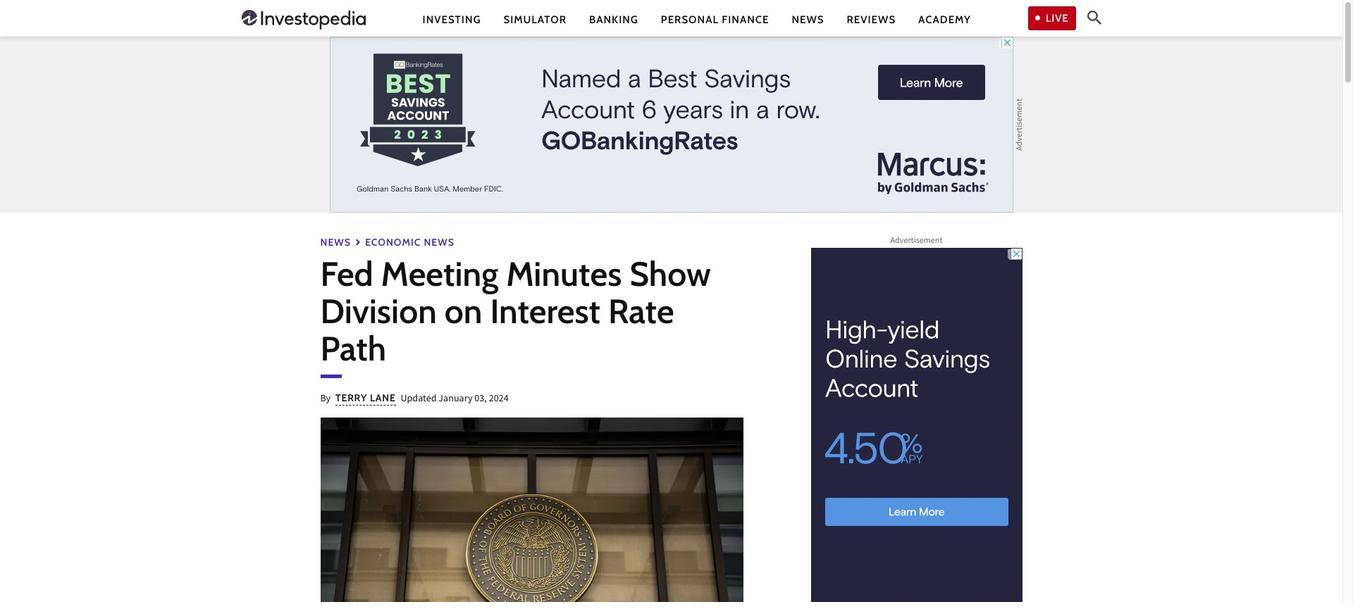 Task type: describe. For each thing, give the bounding box(es) containing it.
simulator link
[[504, 12, 567, 27]]

reviews
[[847, 13, 896, 26]]

updated
[[401, 392, 437, 408]]

meeting
[[381, 254, 499, 295]]

investing link
[[423, 12, 481, 27]]

by terry lane updated january 03, 2024
[[320, 392, 509, 408]]

live link
[[1028, 6, 1076, 30]]

live
[[1046, 12, 1069, 24]]

personal finance
[[661, 13, 769, 26]]

0 horizontal spatial news
[[320, 236, 351, 249]]

economic
[[365, 236, 421, 249]]

banking
[[589, 13, 638, 26]]

economic news link
[[365, 236, 454, 249]]

show
[[630, 254, 711, 295]]

terry
[[336, 392, 367, 405]]

division
[[320, 291, 437, 332]]

03,
[[475, 392, 487, 408]]

path
[[320, 328, 386, 369]]

rate
[[608, 291, 674, 332]]

fed
[[320, 254, 373, 295]]



Task type: vqa. For each thing, say whether or not it's contained in the screenshot.
table
no



Task type: locate. For each thing, give the bounding box(es) containing it.
0 horizontal spatial news link
[[320, 236, 351, 249]]

terry lane link
[[336, 392, 396, 406]]

economic news
[[365, 236, 454, 249]]

investing
[[423, 13, 481, 26]]

banking link
[[589, 12, 638, 27]]

news link
[[792, 12, 824, 27], [320, 236, 351, 249]]

2 horizontal spatial news
[[792, 13, 824, 26]]

news up "meeting"
[[424, 236, 454, 249]]

1 horizontal spatial news
[[424, 236, 454, 249]]

news left arrow right icon
[[320, 236, 351, 249]]

lane
[[370, 392, 396, 405]]

academy
[[918, 13, 971, 26]]

1 vertical spatial advertisement region
[[811, 248, 1022, 603]]

advertisement region
[[330, 37, 1013, 213], [811, 248, 1022, 603]]

1 vertical spatial news link
[[320, 236, 351, 249]]

search image
[[1087, 11, 1101, 25]]

personal
[[661, 13, 719, 26]]

on
[[445, 291, 482, 332]]

news
[[792, 13, 824, 26], [320, 236, 351, 249], [424, 236, 454, 249]]

by
[[320, 392, 331, 408]]

reviews link
[[847, 12, 896, 27]]

news link right finance
[[792, 12, 824, 27]]

minutes
[[506, 254, 622, 295]]

investopedia homepage image
[[241, 8, 365, 31]]

personal finance link
[[661, 12, 769, 27]]

arrow right image
[[354, 238, 362, 247]]

2024
[[489, 392, 509, 408]]

fed meeting minutes show division on interest rate path
[[320, 254, 711, 369]]

0 vertical spatial advertisement region
[[330, 37, 1013, 213]]

finance
[[722, 13, 769, 26]]

1 horizontal spatial news link
[[792, 12, 824, 27]]

us federal reserve board of governors at the william mcchesney martin jr. federal reserve building in washington, dc, us image
[[320, 418, 743, 603]]

interest
[[490, 291, 601, 332]]

news link left arrow right icon
[[320, 236, 351, 249]]

simulator
[[504, 13, 567, 26]]

academy link
[[918, 12, 971, 27]]

news right finance
[[792, 13, 824, 26]]

january
[[439, 392, 473, 408]]

0 vertical spatial news link
[[792, 12, 824, 27]]



